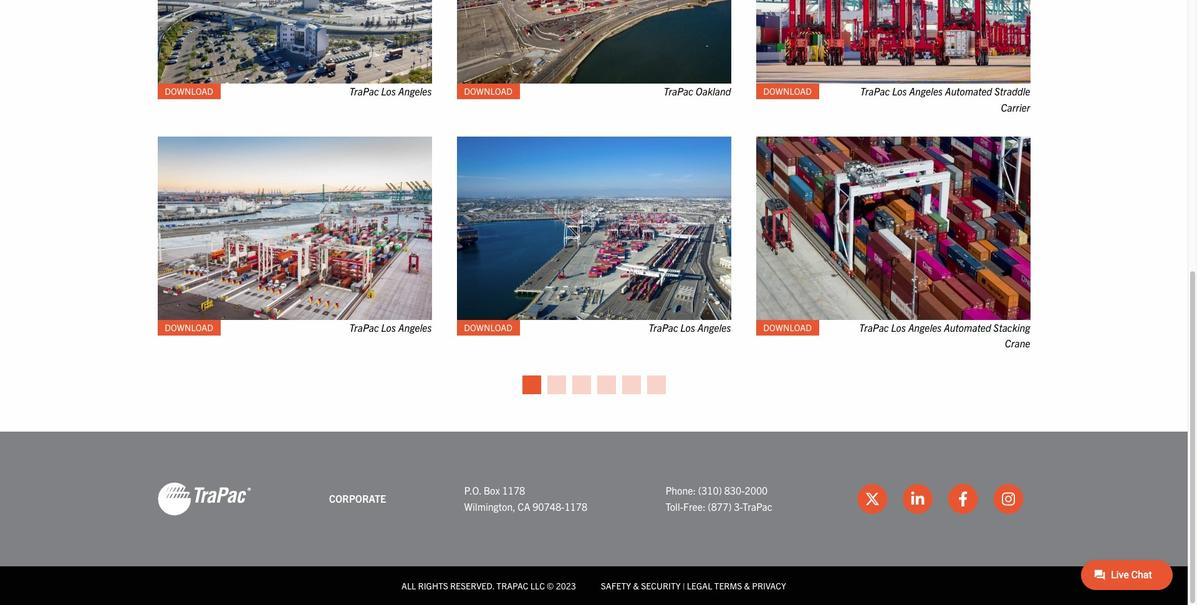 Task type: describe. For each thing, give the bounding box(es) containing it.
download link for the trapac los angeles automated straddle carrier image
[[756, 84, 820, 99]]

los for trapac los angeles's trapac los angeles "image"
[[381, 321, 396, 333]]

trapac for the trapac los angeles automated straddle carrier image
[[861, 85, 890, 97]]

trapac los angeles automated stacking crane image
[[756, 137, 1031, 320]]

(877)
[[708, 500, 732, 513]]

reserved.
[[450, 580, 495, 591]]

trapac los angeles automated straddle carrier image
[[756, 0, 1031, 84]]

oakland
[[696, 85, 731, 97]]

p.o. box 1178 wilmington, ca 90748-1178
[[464, 484, 588, 513]]

download link for trapac los angeles automated stacking crane image
[[756, 320, 820, 335]]

corporate
[[329, 492, 386, 505]]

automated for straddle
[[945, 85, 993, 97]]

los for trapac los angeles automated stacking crane image
[[892, 321, 906, 333]]

angeles for trapac los angeles automated stacking crane image
[[909, 321, 942, 333]]

2023
[[556, 580, 576, 591]]

trapac for trapac oakland image
[[664, 85, 694, 97]]

footer containing p.o. box 1178
[[0, 432, 1188, 605]]

|
[[683, 580, 685, 591]]

download link for trapac los angeles's trapac los angeles "image"
[[157, 320, 221, 335]]

trapac los angeles image for trapac los angeles
[[157, 137, 432, 320]]

legal terms & privacy link
[[687, 580, 786, 591]]

all
[[402, 580, 416, 591]]

trapac los angeles for trapac oakland
[[349, 85, 432, 97]]

los for the trapac los angeles automated straddle carrier image
[[893, 85, 907, 97]]

©
[[547, 580, 554, 591]]

trapac for trapac los angeles "image" for trapac oakland
[[349, 85, 379, 97]]

angeles for the trapac los angeles automated straddle carrier image
[[910, 85, 943, 97]]

1 & from the left
[[633, 580, 639, 591]]

trapac los angeles for trapac los angeles
[[349, 321, 432, 333]]

trapac for trapac los angeles's trapac los angeles "image"
[[349, 321, 379, 333]]

830-
[[725, 484, 745, 497]]

download link for trapac oakland image
[[457, 84, 520, 99]]

rights
[[418, 580, 448, 591]]

download link for trapac los angeles "image" for trapac oakland
[[157, 84, 221, 99]]

p.o.
[[464, 484, 482, 497]]

download for the trapac los angeles automated straddle carrier image
[[764, 86, 812, 97]]

trapac los angeles automated stacking crane
[[860, 321, 1031, 349]]

1 vertical spatial 1178
[[565, 500, 588, 513]]

download for trapac los angeles "image" for trapac oakland
[[165, 86, 213, 97]]

toll-
[[666, 500, 684, 513]]

trapac oakland
[[664, 85, 731, 97]]



Task type: locate. For each thing, give the bounding box(es) containing it.
los
[[381, 85, 396, 97], [893, 85, 907, 97], [381, 321, 396, 333], [681, 321, 696, 333], [892, 321, 906, 333]]

& right safety
[[633, 580, 639, 591]]

los inside trapac los angeles automated straddle carrier
[[893, 85, 907, 97]]

trapac los angeles automated straddle carrier
[[861, 85, 1031, 113]]

trapac oakland image
[[457, 0, 731, 84]]

safety
[[601, 580, 631, 591]]

download
[[165, 86, 213, 97], [464, 86, 513, 97], [764, 86, 812, 97], [165, 322, 213, 333], [464, 322, 513, 333], [764, 322, 812, 333]]

1178 up ca
[[502, 484, 525, 497]]

safety & security link
[[601, 580, 681, 591]]

3-
[[734, 500, 743, 513]]

legal
[[687, 580, 713, 591]]

angeles inside trapac los angeles automated stacking crane
[[909, 321, 942, 333]]

2000
[[745, 484, 768, 497]]

angeles
[[398, 85, 432, 97], [910, 85, 943, 97], [398, 321, 432, 333], [698, 321, 731, 333], [909, 321, 942, 333]]

los for trapac los angeles "image" for trapac oakland
[[381, 85, 396, 97]]

0 horizontal spatial &
[[633, 580, 639, 591]]

0 vertical spatial 1178
[[502, 484, 525, 497]]

terms
[[715, 580, 742, 591]]

angeles for trapac los angeles "image" for trapac oakland
[[398, 85, 432, 97]]

box
[[484, 484, 500, 497]]

trapac
[[349, 85, 379, 97], [664, 85, 694, 97], [861, 85, 890, 97], [349, 321, 379, 333], [649, 321, 678, 333], [860, 321, 889, 333], [743, 500, 773, 513]]

angeles inside trapac los angeles automated straddle carrier
[[910, 85, 943, 97]]

0 vertical spatial automated
[[945, 85, 993, 97]]

automated left straddle
[[945, 85, 993, 97]]

1 horizontal spatial &
[[744, 580, 750, 591]]

trapac los angeles image
[[157, 0, 432, 84], [157, 137, 432, 320], [457, 137, 731, 320]]

phone:
[[666, 484, 696, 497]]

automated for stacking
[[944, 321, 992, 333]]

free:
[[684, 500, 706, 513]]

1 horizontal spatial 1178
[[565, 500, 588, 513]]

download link
[[157, 84, 221, 99], [457, 84, 520, 99], [756, 84, 820, 99], [157, 320, 221, 335], [457, 320, 520, 335], [756, 320, 820, 335]]

trapac for trapac los angeles automated stacking crane image
[[860, 321, 889, 333]]

2 & from the left
[[744, 580, 750, 591]]

download for trapac los angeles's trapac los angeles "image"
[[165, 322, 213, 333]]

ca
[[518, 500, 530, 513]]

automated inside trapac los angeles automated stacking crane
[[944, 321, 992, 333]]

tab panel containing trapac los angeles
[[145, 0, 1043, 373]]

phone: (310) 830-2000 toll-free: (877) 3-trapac
[[666, 484, 773, 513]]

llc
[[531, 580, 545, 591]]

straddle
[[995, 85, 1031, 97]]

trapac los angeles image for trapac oakland
[[157, 0, 432, 84]]

trapac inside phone: (310) 830-2000 toll-free: (877) 3-trapac
[[743, 500, 773, 513]]

trapac los angeles
[[349, 85, 432, 97], [349, 321, 432, 333], [649, 321, 731, 333]]

& right terms
[[744, 580, 750, 591]]

1 vertical spatial automated
[[944, 321, 992, 333]]

tab panel
[[145, 0, 1043, 373]]

90748-
[[533, 500, 565, 513]]

0 horizontal spatial 1178
[[502, 484, 525, 497]]

security
[[641, 580, 681, 591]]

carrier
[[1001, 101, 1031, 113]]

download for trapac oakland image
[[464, 86, 513, 97]]

1178
[[502, 484, 525, 497], [565, 500, 588, 513]]

automated
[[945, 85, 993, 97], [944, 321, 992, 333]]

trapac inside trapac los angeles automated stacking crane
[[860, 321, 889, 333]]

wilmington,
[[464, 500, 516, 513]]

&
[[633, 580, 639, 591], [744, 580, 750, 591]]

tab list
[[145, 373, 1043, 394]]

safety & security | legal terms & privacy
[[601, 580, 786, 591]]

corporate image
[[157, 481, 251, 516]]

1178 right ca
[[565, 500, 588, 513]]

footer
[[0, 432, 1188, 605]]

all rights reserved. trapac llc © 2023
[[402, 580, 576, 591]]

privacy
[[752, 580, 786, 591]]

trapac
[[497, 580, 529, 591]]

trapac inside trapac los angeles automated straddle carrier
[[861, 85, 890, 97]]

crane
[[1005, 337, 1031, 349]]

angeles for trapac los angeles's trapac los angeles "image"
[[398, 321, 432, 333]]

automated left stacking at the right bottom of page
[[944, 321, 992, 333]]

stacking
[[994, 321, 1031, 333]]

(310)
[[698, 484, 722, 497]]

los inside trapac los angeles automated stacking crane
[[892, 321, 906, 333]]

automated inside trapac los angeles automated straddle carrier
[[945, 85, 993, 97]]

download for trapac los angeles automated stacking crane image
[[764, 322, 812, 333]]



Task type: vqa. For each thing, say whether or not it's contained in the screenshot.
Cargo
no



